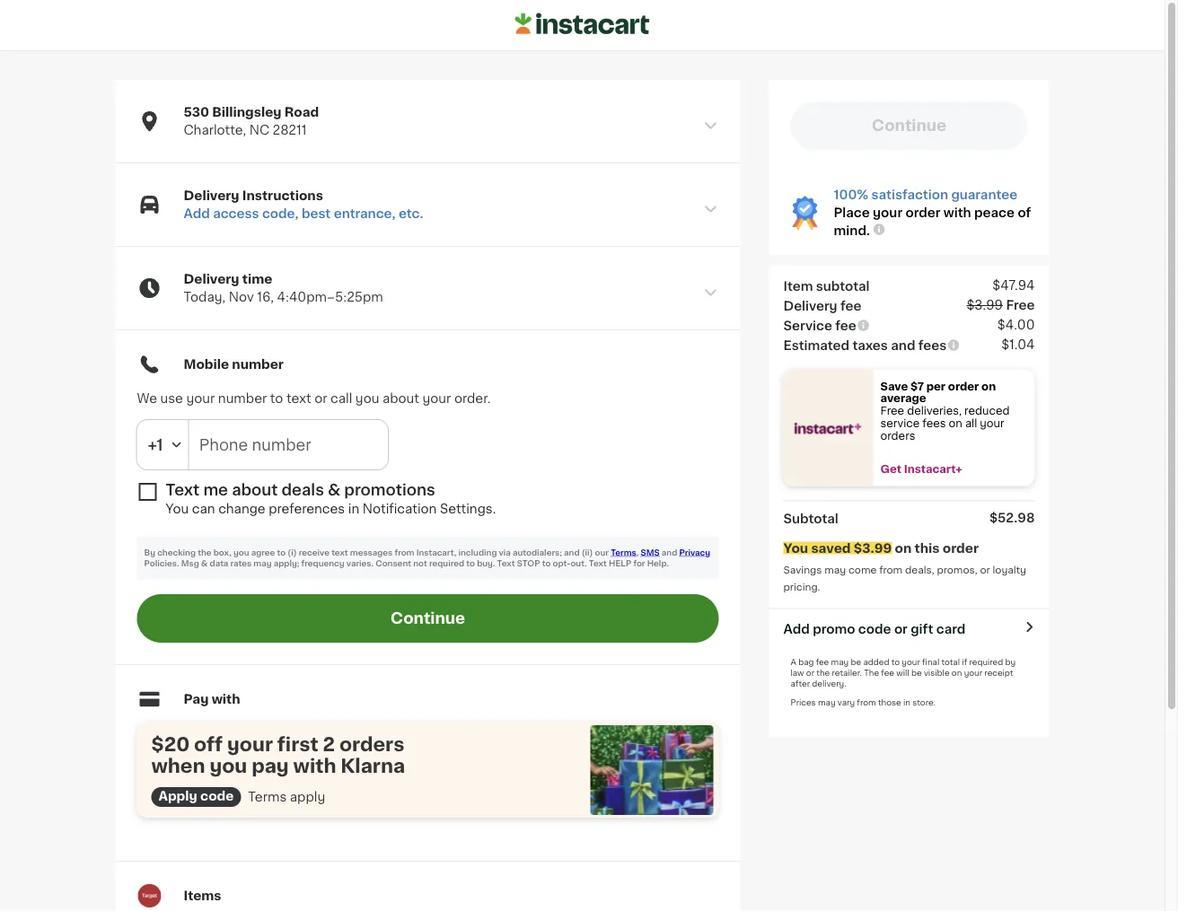Task type: describe. For each thing, give the bounding box(es) containing it.
by
[[1006, 659, 1016, 667]]

more info about 100% satisfaction guarantee image
[[872, 222, 887, 237]]

save $7 per order on average free deliveries, reduced service fees on all your orders
[[881, 381, 1013, 441]]

when
[[151, 757, 205, 776]]

help
[[609, 560, 632, 568]]

instacart,
[[417, 549, 457, 557]]

16,
[[257, 291, 274, 304]]

total
[[942, 659, 960, 667]]

access
[[213, 208, 259, 220]]

prices may vary from those in store.
[[791, 699, 936, 707]]

preferences
[[269, 503, 345, 516]]

add promo code or gift card
[[784, 623, 966, 636]]

peace
[[975, 207, 1015, 219]]

your inside place your order with peace of mind.
[[873, 207, 903, 219]]

& inside the by checking the box, you agree to (i) receive text messages from instacart, including via autodialers; and (ii) our terms , sms and privacy policies. msg & data rates may apply; frequency varies. consent not required to buy. text stop to opt-out. text help for help.
[[201, 560, 208, 568]]

saved
[[812, 542, 851, 555]]

savings
[[784, 566, 822, 575]]

add inside button
[[784, 623, 810, 636]]

fees inside save $7 per order on average free deliveries, reduced service fees on all your orders
[[923, 418, 947, 429]]

28211
[[273, 124, 307, 137]]

you inside $20 off your first 2 orders when you pay with klarna
[[210, 757, 247, 776]]

2 horizontal spatial text
[[589, 560, 607, 568]]

save
[[881, 381, 909, 392]]

your right the use
[[186, 393, 215, 405]]

out.
[[571, 560, 587, 568]]

1 horizontal spatial about
[[383, 393, 420, 405]]

code inside button
[[859, 623, 892, 636]]

you inside the by checking the box, you agree to (i) receive text messages from instacart, including via autodialers; and (ii) our terms , sms and privacy policies. msg & data rates may apply; frequency varies. consent not required to buy. text stop to opt-out. text help for help.
[[234, 549, 249, 557]]

the
[[864, 669, 880, 677]]

promotions
[[344, 483, 435, 498]]

with inside $20 off your first 2 orders when you pay with klarna
[[293, 757, 336, 776]]

0 vertical spatial free
[[1007, 299, 1035, 311]]

savings may come from deals, promos, or loyalty pricing.
[[784, 566, 1029, 592]]

& inside text me about deals & promotions you can change preferences in notification settings.
[[328, 483, 341, 498]]

delivery for add
[[184, 190, 240, 202]]

store.
[[913, 699, 936, 707]]

opt-
[[553, 560, 571, 568]]

terms link
[[611, 549, 637, 557]]

0 horizontal spatial and
[[564, 549, 580, 557]]

or inside a bag fee may be added to your final total if required by law or the retailer. the fee will be visible on your receipt after delivery.
[[807, 669, 815, 677]]

time
[[242, 273, 273, 286]]

to up phone number telephone field
[[270, 393, 283, 405]]

change
[[218, 503, 266, 516]]

with inside place your order with peace of mind.
[[944, 207, 972, 219]]

continue
[[391, 611, 466, 627]]

fee right bag
[[816, 659, 830, 667]]

1 horizontal spatial text
[[497, 560, 515, 568]]

those
[[879, 699, 902, 707]]

instructions
[[242, 190, 323, 202]]

terms apply
[[248, 792, 325, 804]]

delivery time image
[[703, 285, 719, 301]]

continue button
[[137, 595, 719, 643]]

apply code
[[159, 791, 234, 803]]

pay
[[184, 694, 209, 706]]

pricing.
[[784, 582, 821, 592]]

1 vertical spatial terms
[[248, 792, 287, 804]]

service
[[881, 418, 920, 429]]

the inside the by checking the box, you agree to (i) receive text messages from instacart, including via autodialers; and (ii) our terms , sms and privacy policies. msg & data rates may apply; frequency varies. consent not required to buy. text stop to opt-out. text help for help.
[[198, 549, 212, 557]]

to inside a bag fee may be added to your final total if required by law or the retailer. the fee will be visible on your receipt after delivery.
[[892, 659, 900, 667]]

required inside a bag fee may be added to your final total if required by law or the retailer. the fee will be visible on your receipt after delivery.
[[970, 659, 1004, 667]]

text inside the by checking the box, you agree to (i) receive text messages from instacart, including via autodialers; and (ii) our terms , sms and privacy policies. msg & data rates may apply; frequency varies. consent not required to buy. text stop to opt-out. text help for help.
[[332, 549, 348, 557]]

not
[[413, 560, 427, 568]]

by checking the box, you agree to (i) receive text messages from instacart, including via autodialers; and (ii) our terms , sms and privacy policies. msg & data rates may apply; frequency varies. consent not required to buy. text stop to opt-out. text help for help.
[[144, 549, 711, 568]]

pay with
[[184, 694, 240, 706]]

or inside add promo code or gift card button
[[895, 623, 908, 636]]

may inside a bag fee may be added to your final total if required by law or the retailer. the fee will be visible on your receipt after delivery.
[[832, 659, 849, 667]]

on up reduced at the top right of the page
[[982, 381, 997, 392]]

+1
[[148, 438, 163, 453]]

per
[[927, 381, 946, 392]]

estimated
[[784, 339, 850, 352]]

$4.00
[[998, 319, 1035, 331]]

buy.
[[477, 560, 495, 568]]

terms inside the by checking the box, you agree to (i) receive text messages from instacart, including via autodialers; and (ii) our terms , sms and privacy policies. msg & data rates may apply; frequency varies. consent not required to buy. text stop to opt-out. text help for help.
[[611, 549, 637, 557]]

the inside a bag fee may be added to your final total if required by law or the retailer. the fee will be visible on your receipt after delivery.
[[817, 669, 830, 677]]

entrance,
[[334, 208, 396, 220]]

gift
[[911, 623, 934, 636]]

instacart+
[[905, 464, 963, 475]]

promo
[[813, 623, 856, 636]]

in inside text me about deals & promotions you can change preferences in notification settings.
[[348, 503, 360, 516]]

about inside text me about deals & promotions you can change preferences in notification settings.
[[232, 483, 278, 498]]

530 billingsley road charlotte, nc 28211
[[184, 106, 319, 137]]

data
[[210, 560, 229, 568]]

delivery fee
[[784, 300, 862, 312]]

may down "delivery."
[[818, 699, 836, 707]]

help.
[[647, 560, 669, 568]]

$47.94
[[993, 279, 1035, 292]]

reduced
[[965, 406, 1010, 416]]

$7
[[911, 381, 924, 392]]

privacy link
[[680, 549, 711, 557]]

service
[[784, 319, 833, 332]]

add promo code or gift card button
[[784, 620, 966, 638]]

apply
[[159, 791, 197, 803]]

your left order.
[[423, 393, 451, 405]]

to down autodialers;
[[542, 560, 551, 568]]

if
[[963, 659, 968, 667]]

today,
[[184, 291, 226, 304]]

from for prices may vary from those in store.
[[857, 699, 877, 707]]

via
[[499, 549, 511, 557]]

text inside text me about deals & promotions you can change preferences in notification settings.
[[166, 483, 200, 498]]

nov
[[229, 291, 254, 304]]

promos,
[[937, 566, 978, 575]]

frequency
[[301, 560, 345, 568]]

may inside the by checking the box, you agree to (i) receive text messages from instacart, including via autodialers; and (ii) our terms , sms and privacy policies. msg & data rates may apply; frequency varies. consent not required to buy. text stop to opt-out. text help for help.
[[254, 560, 272, 568]]

guarantee
[[952, 189, 1018, 201]]

klarna
[[341, 757, 405, 776]]

you inside text me about deals & promotions you can change preferences in notification settings.
[[166, 503, 189, 516]]

taxes
[[853, 339, 888, 352]]

1 horizontal spatial you
[[784, 542, 809, 555]]

card
[[937, 623, 966, 636]]

loyalty
[[993, 566, 1027, 575]]

1 horizontal spatial be
[[912, 669, 922, 677]]

best
[[302, 208, 331, 220]]

deliveries,
[[908, 406, 962, 416]]

mind.
[[834, 225, 871, 237]]

add inside delivery instructions add access code, best entrance, etc.
[[184, 208, 210, 220]]

or inside savings may come from deals, promos, or loyalty pricing.
[[981, 566, 991, 575]]

of
[[1018, 207, 1032, 219]]

item subtotal
[[784, 280, 870, 292]]

$3.99 free
[[967, 299, 1035, 311]]



Task type: locate. For each thing, give the bounding box(es) containing it.
1 vertical spatial delivery
[[184, 273, 240, 286]]

text down our
[[589, 560, 607, 568]]

in
[[348, 503, 360, 516], [904, 699, 911, 707]]

0 vertical spatial be
[[851, 659, 862, 667]]

required up receipt on the right of the page
[[970, 659, 1004, 667]]

on inside a bag fee may be added to your final total if required by law or the retailer. the fee will be visible on your receipt after delivery.
[[952, 669, 963, 677]]

1 horizontal spatial with
[[293, 757, 336, 776]]

number down mobile number
[[218, 393, 267, 405]]

you right call
[[356, 393, 379, 405]]

order inside place your order with peace of mind.
[[906, 207, 941, 219]]

subtotal
[[784, 513, 839, 525]]

1 horizontal spatial text
[[332, 549, 348, 557]]

to down including at the bottom of page
[[467, 560, 475, 568]]

orders up klarna
[[340, 735, 405, 754]]

about up change
[[232, 483, 278, 498]]

receipt
[[985, 669, 1014, 677]]

code right apply
[[200, 791, 234, 803]]

delivery for today,
[[184, 273, 240, 286]]

1 vertical spatial add
[[784, 623, 810, 636]]

including
[[459, 549, 497, 557]]

fees up per
[[919, 339, 947, 352]]

your inside save $7 per order on average free deliveries, reduced service fees on all your orders
[[981, 418, 1005, 429]]

1 horizontal spatial orders
[[881, 431, 916, 441]]

be right will in the bottom right of the page
[[912, 669, 922, 677]]

from up consent
[[395, 549, 415, 557]]

or left gift
[[895, 623, 908, 636]]

$52.98
[[990, 512, 1035, 524]]

0 horizontal spatial terms
[[248, 792, 287, 804]]

in left store.
[[904, 699, 911, 707]]

a
[[791, 659, 797, 667]]

your up more info about 100% satisfaction guarantee image
[[873, 207, 903, 219]]

required down instacart,
[[429, 560, 465, 568]]

text up frequency
[[332, 549, 348, 557]]

2 vertical spatial delivery
[[784, 300, 838, 312]]

0 vertical spatial required
[[429, 560, 465, 568]]

0 horizontal spatial orders
[[340, 735, 405, 754]]

required
[[429, 560, 465, 568], [970, 659, 1004, 667]]

home image
[[515, 10, 650, 37]]

order right per
[[949, 381, 980, 392]]

the left box,
[[198, 549, 212, 557]]

order up promos,
[[943, 542, 979, 555]]

2 vertical spatial with
[[293, 757, 336, 776]]

Select a country button
[[137, 420, 188, 470]]

on
[[982, 381, 997, 392], [949, 418, 963, 429], [895, 542, 912, 555], [952, 669, 963, 677]]

be up retailer.
[[851, 659, 862, 667]]

delivery time today, nov 16, 4:40pm–5:25pm
[[184, 273, 383, 304]]

delivery up today,
[[184, 273, 240, 286]]

settings.
[[440, 503, 496, 516]]

0 vertical spatial the
[[198, 549, 212, 557]]

with right pay
[[212, 694, 240, 706]]

from right vary
[[857, 699, 877, 707]]

to
[[270, 393, 283, 405], [277, 549, 286, 557], [467, 560, 475, 568], [542, 560, 551, 568], [892, 659, 900, 667]]

deals
[[282, 483, 324, 498]]

your down reduced at the top right of the page
[[981, 418, 1005, 429]]

orders inside save $7 per order on average free deliveries, reduced service fees on all your orders
[[881, 431, 916, 441]]

be
[[851, 659, 862, 667], [912, 669, 922, 677]]

delivery up the service
[[784, 300, 838, 312]]

you left can
[[166, 503, 189, 516]]

average
[[881, 394, 927, 404]]

charlotte,
[[184, 124, 246, 137]]

1 horizontal spatial in
[[904, 699, 911, 707]]

0 horizontal spatial text
[[166, 483, 200, 498]]

visible
[[924, 669, 950, 677]]

0 vertical spatial terms
[[611, 549, 637, 557]]

text
[[166, 483, 200, 498], [497, 560, 515, 568], [589, 560, 607, 568]]

1 vertical spatial you
[[784, 542, 809, 555]]

law
[[791, 669, 805, 677]]

add left access
[[184, 208, 210, 220]]

0 horizontal spatial with
[[212, 694, 240, 706]]

may down saved
[[825, 566, 847, 575]]

1 vertical spatial you
[[234, 549, 249, 557]]

1 vertical spatial be
[[912, 669, 922, 677]]

0 vertical spatial add
[[184, 208, 210, 220]]

$1.04
[[1002, 338, 1035, 351]]

use
[[160, 393, 183, 405]]

1 horizontal spatial free
[[1007, 299, 1035, 311]]

1 vertical spatial &
[[201, 560, 208, 568]]

0 vertical spatial number
[[232, 358, 284, 371]]

apply;
[[274, 560, 300, 568]]

1 horizontal spatial required
[[970, 659, 1004, 667]]

2 horizontal spatial with
[[944, 207, 972, 219]]

1 vertical spatial order
[[949, 381, 980, 392]]

fee left will in the bottom right of the page
[[882, 669, 895, 677]]

add
[[184, 208, 210, 220], [784, 623, 810, 636]]

2 horizontal spatial and
[[892, 339, 916, 352]]

orders inside $20 off your first 2 orders when you pay with klarna
[[340, 735, 405, 754]]

delivery.
[[812, 680, 847, 688]]

you
[[166, 503, 189, 516], [784, 542, 809, 555]]

free up $4.00
[[1007, 299, 1035, 311]]

mobile
[[184, 358, 229, 371]]

in down "promotions"
[[348, 503, 360, 516]]

policies.
[[144, 560, 179, 568]]

0 vertical spatial order
[[906, 207, 941, 219]]

delivery inside delivery instructions add access code, best entrance, etc.
[[184, 190, 240, 202]]

2 vertical spatial you
[[210, 757, 247, 776]]

required inside the by checking the box, you agree to (i) receive text messages from instacart, including via autodialers; and (ii) our terms , sms and privacy policies. msg & data rates may apply; frequency varies. consent not required to buy. text stop to opt-out. text help for help.
[[429, 560, 465, 568]]

0 vertical spatial text
[[287, 393, 311, 405]]

0 vertical spatial delivery
[[184, 190, 240, 202]]

& right the msg
[[201, 560, 208, 568]]

delivery address image
[[703, 118, 719, 134]]

& right deals
[[328, 483, 341, 498]]

first
[[278, 735, 319, 754]]

0 horizontal spatial text
[[287, 393, 311, 405]]

0 horizontal spatial $3.99
[[854, 542, 892, 555]]

0 horizontal spatial you
[[166, 503, 189, 516]]

0 vertical spatial fees
[[919, 339, 947, 352]]

$3.99 down $47.94
[[967, 299, 1004, 311]]

and up help.
[[662, 549, 678, 557]]

1 horizontal spatial add
[[784, 623, 810, 636]]

bag
[[799, 659, 814, 667]]

2 horizontal spatial from
[[880, 566, 903, 575]]

2
[[323, 735, 335, 754]]

fees down deliveries,
[[923, 418, 947, 429]]

may up retailer.
[[832, 659, 849, 667]]

can
[[192, 503, 215, 516]]

on left this
[[895, 542, 912, 555]]

on down total
[[952, 669, 963, 677]]

from down you saved $3.99 on this order
[[880, 566, 903, 575]]

text left call
[[287, 393, 311, 405]]

0 vertical spatial code
[[859, 623, 892, 636]]

1 vertical spatial fees
[[923, 418, 947, 429]]

fee up the estimated taxes and fees
[[836, 319, 857, 332]]

1 horizontal spatial &
[[328, 483, 341, 498]]

1 vertical spatial required
[[970, 659, 1004, 667]]

4:40pm–5:25pm
[[277, 291, 383, 304]]

with down guarantee
[[944, 207, 972, 219]]

agree
[[251, 549, 275, 557]]

1 vertical spatial number
[[218, 393, 267, 405]]

0 horizontal spatial &
[[201, 560, 208, 568]]

privacy
[[680, 549, 711, 557]]

free inside save $7 per order on average free deliveries, reduced service fees on all your orders
[[881, 406, 905, 416]]

stop
[[517, 560, 540, 568]]

0 horizontal spatial free
[[881, 406, 905, 416]]

100%
[[834, 189, 869, 201]]

delivery inside delivery time today, nov 16, 4:40pm–5:25pm
[[184, 273, 240, 286]]

this
[[915, 542, 940, 555]]

1 vertical spatial orders
[[340, 735, 405, 754]]

order.
[[455, 393, 491, 405]]

1 vertical spatial the
[[817, 669, 830, 677]]

your up pay at the bottom left of the page
[[227, 735, 273, 754]]

place
[[834, 207, 870, 219]]

varies.
[[347, 560, 374, 568]]

satisfaction
[[872, 189, 949, 201]]

text down via
[[497, 560, 515, 568]]

box,
[[214, 549, 232, 557]]

orders down service
[[881, 431, 916, 441]]

0 horizontal spatial in
[[348, 503, 360, 516]]

1 horizontal spatial code
[[859, 623, 892, 636]]

order down 100% satisfaction guarantee
[[906, 207, 941, 219]]

sms link
[[641, 549, 660, 557]]

0 vertical spatial about
[[383, 393, 420, 405]]

fee down subtotal
[[841, 300, 862, 312]]

with down 2
[[293, 757, 336, 776]]

from inside the by checking the box, you agree to (i) receive text messages from instacart, including via autodialers; and (ii) our terms , sms and privacy policies. msg & data rates may apply; frequency varies. consent not required to buy. text stop to opt-out. text help for help.
[[395, 549, 415, 557]]

0 horizontal spatial required
[[429, 560, 465, 568]]

1 vertical spatial from
[[880, 566, 903, 575]]

1 horizontal spatial and
[[662, 549, 678, 557]]

text
[[287, 393, 311, 405], [332, 549, 348, 557]]

on left "all"
[[949, 418, 963, 429]]

you down off
[[210, 757, 247, 776]]

1 horizontal spatial the
[[817, 669, 830, 677]]

0 vertical spatial you
[[166, 503, 189, 516]]

0 horizontal spatial the
[[198, 549, 212, 557]]

our
[[595, 549, 609, 557]]

you
[[356, 393, 379, 405], [234, 549, 249, 557], [210, 757, 247, 776]]

1 vertical spatial code
[[200, 791, 234, 803]]

0 horizontal spatial add
[[184, 208, 210, 220]]

apply
[[290, 792, 325, 804]]

0 horizontal spatial be
[[851, 659, 862, 667]]

delivery up access
[[184, 190, 240, 202]]

$3.99 up come
[[854, 542, 892, 555]]

2 vertical spatial order
[[943, 542, 979, 555]]

free up service
[[881, 406, 905, 416]]

code,
[[262, 208, 299, 220]]

a bag fee may be added to your final total if required by law or the retailer. the fee will be visible on your receipt after delivery.
[[791, 659, 1016, 688]]

100% satisfaction guarantee
[[834, 189, 1018, 201]]

to up will in the bottom right of the page
[[892, 659, 900, 667]]

sms
[[641, 549, 660, 557]]

1 vertical spatial in
[[904, 699, 911, 707]]

may down agree
[[254, 560, 272, 568]]

your inside $20 off your first 2 orders when you pay with klarna
[[227, 735, 273, 754]]

0 vertical spatial orders
[[881, 431, 916, 441]]

mobile number
[[184, 358, 284, 371]]

0 horizontal spatial code
[[200, 791, 234, 803]]

messages
[[350, 549, 393, 557]]

all
[[966, 418, 978, 429]]

1 vertical spatial $3.99
[[854, 542, 892, 555]]

you up rates at the left bottom
[[234, 549, 249, 557]]

delivery instructions add access code, best entrance, etc.
[[184, 190, 424, 220]]

0 vertical spatial &
[[328, 483, 341, 498]]

receive
[[299, 549, 330, 557]]

your up will in the bottom right of the page
[[902, 659, 921, 667]]

1 vertical spatial free
[[881, 406, 905, 416]]

0 vertical spatial in
[[348, 503, 360, 516]]

text me about deals & promotions you can change preferences in notification settings.
[[166, 483, 496, 516]]

0 vertical spatial you
[[356, 393, 379, 405]]

get instacart+ button
[[874, 464, 1035, 476]]

about right call
[[383, 393, 420, 405]]

0 vertical spatial $3.99
[[967, 299, 1004, 311]]

you up savings
[[784, 542, 809, 555]]

from inside savings may come from deals, promos, or loyalty pricing.
[[880, 566, 903, 575]]

or left call
[[315, 393, 327, 405]]

pay
[[252, 757, 289, 776]]

or left loyalty
[[981, 566, 991, 575]]

1 horizontal spatial $3.99
[[967, 299, 1004, 311]]

by
[[144, 549, 155, 557]]

,
[[637, 549, 639, 557]]

1 vertical spatial with
[[212, 694, 240, 706]]

1 vertical spatial text
[[332, 549, 348, 557]]

and up out.
[[564, 549, 580, 557]]

Phone number telephone field
[[188, 420, 388, 470]]

orders
[[881, 431, 916, 441], [340, 735, 405, 754]]

may inside savings may come from deals, promos, or loyalty pricing.
[[825, 566, 847, 575]]

$20
[[151, 735, 190, 754]]

number right mobile
[[232, 358, 284, 371]]

may
[[254, 560, 272, 568], [825, 566, 847, 575], [832, 659, 849, 667], [818, 699, 836, 707]]

your down if
[[965, 669, 983, 677]]

text up can
[[166, 483, 200, 498]]

terms up help
[[611, 549, 637, 557]]

terms down pay at the bottom left of the page
[[248, 792, 287, 804]]

0 horizontal spatial about
[[232, 483, 278, 498]]

subtotal
[[817, 280, 870, 292]]

from for savings may come from deals, promos, or loyalty pricing.
[[880, 566, 903, 575]]

nc
[[249, 124, 270, 137]]

consent
[[376, 560, 411, 568]]

1 horizontal spatial terms
[[611, 549, 637, 557]]

terms
[[611, 549, 637, 557], [248, 792, 287, 804]]

to left (i)
[[277, 549, 286, 557]]

$3.99
[[967, 299, 1004, 311], [854, 542, 892, 555]]

add up a
[[784, 623, 810, 636]]

(ii)
[[582, 549, 593, 557]]

call
[[331, 393, 352, 405]]

0 vertical spatial from
[[395, 549, 415, 557]]

1 horizontal spatial from
[[857, 699, 877, 707]]

1 vertical spatial about
[[232, 483, 278, 498]]

the up "delivery."
[[817, 669, 830, 677]]

order inside save $7 per order on average free deliveries, reduced service fees on all your orders
[[949, 381, 980, 392]]

code up added
[[859, 623, 892, 636]]

(i)
[[288, 549, 297, 557]]

delivery
[[184, 190, 240, 202], [184, 273, 240, 286], [784, 300, 838, 312]]

0 horizontal spatial from
[[395, 549, 415, 557]]

and right taxes
[[892, 339, 916, 352]]

or down bag
[[807, 669, 815, 677]]

notification
[[363, 503, 437, 516]]

0 vertical spatial with
[[944, 207, 972, 219]]

2 vertical spatial from
[[857, 699, 877, 707]]

delivery instructions image
[[703, 201, 719, 217]]



Task type: vqa. For each thing, say whether or not it's contained in the screenshot.
Me
yes



